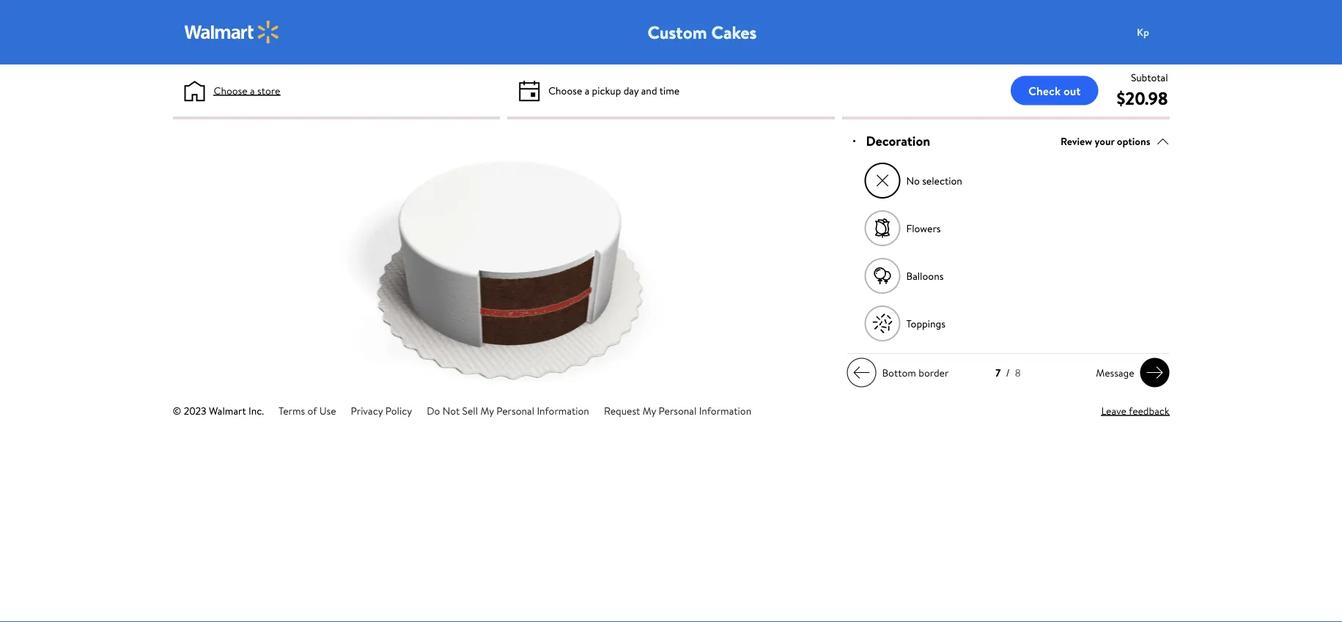 Task type: vqa. For each thing, say whether or not it's contained in the screenshot.
first Icon for Continue Arrow from the left
yes



Task type: locate. For each thing, give the bounding box(es) containing it.
0 horizontal spatial personal
[[497, 404, 534, 418]]

7 / 8
[[996, 366, 1021, 380]]

choose for choose a store
[[214, 83, 248, 98]]

my right request
[[643, 404, 656, 418]]

2 personal from the left
[[659, 404, 697, 418]]

review
[[1061, 134, 1093, 148]]

1 horizontal spatial icon for continue arrow image
[[1146, 364, 1164, 382]]

my right sell
[[481, 404, 494, 418]]

my
[[481, 404, 494, 418], [643, 404, 656, 418]]

no
[[907, 174, 920, 188]]

choose left pickup
[[549, 83, 582, 98]]

inc.
[[249, 404, 264, 418]]

do not sell my personal information
[[427, 404, 589, 418]]

2 choose from the left
[[549, 83, 582, 98]]

2 a from the left
[[585, 83, 590, 98]]

1 a from the left
[[250, 83, 255, 98]]

1 personal from the left
[[497, 404, 534, 418]]

0 horizontal spatial choose
[[214, 83, 248, 98]]

use
[[320, 404, 336, 418]]

privacy
[[351, 404, 383, 418]]

request my personal information
[[604, 404, 752, 418]]

/
[[1006, 366, 1010, 380]]

request my personal information link
[[604, 404, 752, 418]]

0 horizontal spatial information
[[537, 404, 589, 418]]

review your options element
[[1061, 134, 1151, 149]]

toppings
[[907, 316, 946, 331]]

back to walmart.com image
[[184, 21, 280, 44]]

bottom border
[[882, 366, 949, 380]]

2 icon for continue arrow image from the left
[[1146, 364, 1164, 382]]

0 horizontal spatial a
[[250, 83, 255, 98]]

flowers
[[907, 221, 941, 235]]

choose for choose a pickup day and time
[[549, 83, 582, 98]]

1 horizontal spatial information
[[699, 404, 752, 418]]

icon for continue arrow image inside message link
[[1146, 364, 1164, 382]]

choose left store
[[214, 83, 248, 98]]

2 my from the left
[[643, 404, 656, 418]]

subtotal $20.98
[[1117, 70, 1168, 110]]

1 icon for continue arrow image from the left
[[853, 364, 871, 382]]

terms
[[279, 404, 305, 418]]

message
[[1096, 366, 1135, 380]]

check
[[1029, 82, 1061, 99]]

personal right request
[[659, 404, 697, 418]]

1 choose from the left
[[214, 83, 248, 98]]

check out button
[[1011, 76, 1099, 105]]

remove image
[[875, 173, 891, 189]]

©
[[173, 404, 181, 418]]

choose
[[214, 83, 248, 98], [549, 83, 582, 98]]

check out
[[1029, 82, 1081, 99]]

1 horizontal spatial a
[[585, 83, 590, 98]]

information
[[537, 404, 589, 418], [699, 404, 752, 418]]

personal
[[497, 404, 534, 418], [659, 404, 697, 418]]

icon for continue arrow image
[[853, 364, 871, 382], [1146, 364, 1164, 382]]

1 horizontal spatial my
[[643, 404, 656, 418]]

feedback
[[1129, 404, 1170, 418]]

bottom border link
[[847, 358, 955, 388]]

do not sell my personal information link
[[427, 404, 589, 418]]

0 horizontal spatial icon for continue arrow image
[[853, 364, 871, 382]]

icon for continue arrow image up feedback
[[1146, 364, 1164, 382]]

0 horizontal spatial my
[[481, 404, 494, 418]]

time
[[660, 83, 680, 98]]

sell
[[462, 404, 478, 418]]

a left store
[[250, 83, 255, 98]]

a left pickup
[[585, 83, 590, 98]]

a
[[250, 83, 255, 98], [585, 83, 590, 98]]

walmart
[[209, 404, 246, 418]]

message link
[[1090, 358, 1170, 388]]

1 horizontal spatial personal
[[659, 404, 697, 418]]

choose a store
[[214, 83, 280, 98]]

a inside choose a store link
[[250, 83, 255, 98]]

day
[[624, 83, 639, 98]]

not
[[443, 404, 460, 418]]

personal right sell
[[497, 404, 534, 418]]

icon for continue arrow image left bottom
[[853, 364, 871, 382]]

choose inside choose a store link
[[214, 83, 248, 98]]

options
[[1117, 134, 1151, 148]]

no selection
[[907, 174, 962, 188]]

1 horizontal spatial choose
[[549, 83, 582, 98]]



Task type: describe. For each thing, give the bounding box(es) containing it.
2023
[[184, 404, 206, 418]]

your
[[1095, 134, 1115, 148]]

leave feedback
[[1101, 404, 1170, 418]]

© 2023 walmart inc.
[[173, 404, 264, 418]]

cakes
[[711, 20, 757, 44]]

8
[[1015, 366, 1021, 380]]

leave
[[1101, 404, 1127, 418]]

out
[[1064, 82, 1081, 99]]

kp button
[[1129, 18, 1187, 47]]

policy
[[385, 404, 412, 418]]

terms of use
[[279, 404, 336, 418]]

subtotal
[[1131, 70, 1168, 84]]

privacy policy
[[351, 404, 412, 418]]

and
[[641, 83, 657, 98]]

store
[[257, 83, 280, 98]]

bottom
[[882, 366, 916, 380]]

request
[[604, 404, 640, 418]]

2 information from the left
[[699, 404, 752, 418]]

$20.98
[[1117, 86, 1168, 110]]

do
[[427, 404, 440, 418]]

1 my from the left
[[481, 404, 494, 418]]

a for pickup
[[585, 83, 590, 98]]

up arrow image
[[1157, 135, 1170, 148]]

custom cakes
[[648, 20, 757, 44]]

leave feedback button
[[1101, 403, 1170, 419]]

pickup
[[592, 83, 621, 98]]

choose a pickup day and time
[[549, 83, 680, 98]]

a for store
[[250, 83, 255, 98]]

review your options
[[1061, 134, 1151, 148]]

decoration
[[866, 132, 930, 150]]

privacy policy link
[[351, 404, 412, 418]]

review your options link
[[1061, 131, 1170, 151]]

terms of use link
[[279, 404, 336, 418]]

custom
[[648, 20, 707, 44]]

kp
[[1137, 25, 1149, 39]]

balloons
[[907, 269, 944, 283]]

of
[[308, 404, 317, 418]]

choose a store link
[[214, 83, 280, 98]]

border
[[919, 366, 949, 380]]

1 information from the left
[[537, 404, 589, 418]]

icon for continue arrow image inside bottom border link
[[853, 364, 871, 382]]

selection
[[922, 174, 962, 188]]

7
[[996, 366, 1001, 380]]



